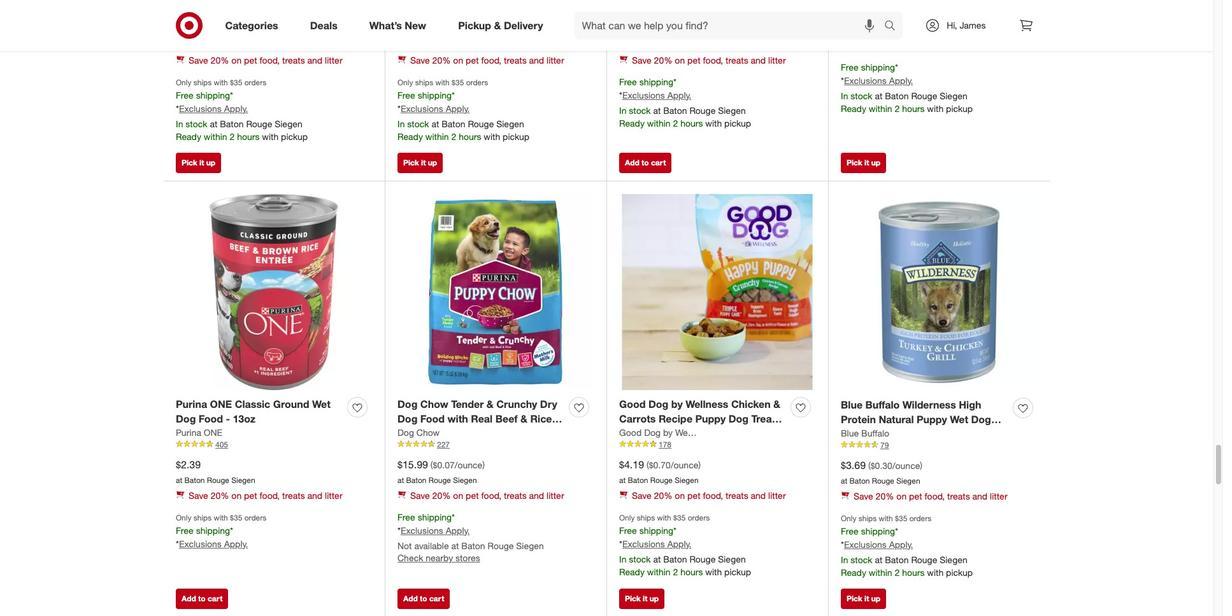 Task type: vqa. For each thing, say whether or not it's contained in the screenshot.
"Sign in" link
no



Task type: locate. For each thing, give the bounding box(es) containing it.
( inside $3.99 ( $1.33 /ounce ) at baton rouge siegen
[[203, 24, 206, 35]]

$3.99 ( $1.33 /ounce ) at baton rouge siegen
[[176, 23, 258, 50]]

save 20% on pet food, treats and litter for $2.39
[[189, 491, 343, 501]]

chow
[[421, 398, 449, 411], [417, 428, 440, 438]]

good for good dog by wellness
[[620, 428, 642, 438]]

0 vertical spatial wet
[[312, 398, 331, 411]]

chicken
[[732, 398, 771, 411], [913, 428, 952, 441]]

cart for dog chow tender & crunchy dry dog food with real beef & rice flavor - 15lbs
[[430, 595, 444, 604]]

*
[[896, 62, 899, 73], [841, 75, 844, 86], [674, 76, 677, 87], [620, 90, 623, 100], [230, 90, 233, 101], [452, 90, 455, 101], [176, 103, 179, 114], [398, 103, 401, 114], [452, 512, 455, 523], [398, 526, 401, 536], [230, 526, 233, 537], [674, 526, 677, 537], [896, 526, 899, 537], [176, 539, 179, 550], [620, 539, 623, 550], [841, 540, 844, 550]]

dog chow tender & crunchy dry dog food with real beef & rice flavor - 15lbs image
[[398, 194, 594, 391], [398, 194, 594, 391]]

1 horizontal spatial food
[[421, 413, 445, 426]]

by inside the good dog by wellness chicken & carrots recipe puppy dog treats - 6oz
[[672, 398, 683, 411]]

exclusions apply. button
[[844, 74, 914, 87], [623, 89, 692, 102], [179, 102, 248, 115], [401, 102, 470, 115], [401, 525, 470, 538], [179, 538, 248, 551], [623, 538, 692, 551], [844, 539, 914, 552]]

treats for $4.19
[[726, 491, 749, 501]]

litter for $15.99
[[547, 491, 564, 501]]

dog inside purina one classic ground wet dog food - 13oz
[[176, 413, 196, 426]]

) for $2.19
[[477, 24, 479, 35]]

cart for purina one classic ground wet dog food - 13oz
[[208, 595, 223, 604]]

( for $15.99
[[431, 460, 433, 471]]

20% for $3.69
[[876, 491, 895, 502]]

treats for $2.39
[[282, 491, 305, 501]]

) inside $4.19 ( $0.70 /ounce ) at baton rouge siegen
[[699, 460, 701, 471]]

free shipping * * exclusions apply. in stock at  baton rouge siegen ready within 2 hours with pickup for $32.99 - $51.99
[[620, 76, 752, 128]]

chow up "dog chow"
[[421, 398, 449, 411]]

/ounce for $3.99
[[227, 24, 255, 35]]

treats for $3.69
[[948, 491, 971, 502]]

( inside $4.19 ( $0.70 /ounce ) at baton rouge siegen
[[647, 460, 649, 471]]

$15.99 ( $0.07 /ounce ) at baton rouge siegen
[[398, 459, 485, 486]]

20% down $3.99 ( $1.33 /ounce ) at baton rouge siegen
[[211, 55, 229, 66]]

pet for $4.19
[[688, 491, 701, 501]]

blue inside the blue buffalo wilderness high protein natural puppy wet dog food turkey & chicken grill - 12.5oz
[[841, 399, 863, 412]]

2 for $3.99
[[230, 131, 235, 142]]

chicken inside the good dog by wellness chicken & carrots recipe puppy dog treats - 6oz
[[732, 398, 771, 411]]

deals link
[[299, 11, 354, 40]]

( right $3.99
[[203, 24, 206, 35]]

1 horizontal spatial add to cart button
[[398, 590, 450, 610]]

stores
[[456, 554, 480, 564]]

pick it up
[[182, 158, 216, 168], [403, 158, 437, 168], [847, 158, 881, 168], [625, 595, 659, 604], [847, 595, 881, 604]]

puppy up 178 link on the bottom right of the page
[[696, 413, 726, 426]]

dog inside good dog by wellness link
[[644, 428, 661, 438]]

ships for $2.19
[[415, 78, 434, 87]]

pet for $2.19
[[466, 55, 479, 66]]

on down "$51.99"
[[675, 55, 685, 66]]

pick it up button
[[176, 153, 221, 173], [398, 153, 443, 173], [841, 153, 887, 173], [620, 590, 665, 610], [841, 590, 887, 610]]

save 20% on pet food, treats and litter down what can we help you find? suggestions appear below search box
[[632, 55, 786, 66]]

ships inside only ships with $35 orders free shipping * * exclusions apply.
[[194, 514, 212, 523]]

1 horizontal spatial cart
[[430, 595, 444, 604]]

good dog by wellness chicken & carrots recipe puppy dog treats - 6oz image
[[620, 194, 816, 391], [620, 194, 816, 391]]

within
[[869, 103, 893, 114], [647, 118, 671, 128], [204, 131, 227, 142], [426, 131, 449, 142], [647, 567, 671, 578], [869, 568, 893, 578]]

/ounce inside $3.69 ( $0.30 /ounce ) at baton rouge siegen
[[893, 461, 921, 472]]

treats down delivery
[[504, 55, 527, 66]]

1 horizontal spatial add to cart
[[403, 595, 444, 604]]

wet inside purina one classic ground wet dog food - 13oz
[[312, 398, 331, 411]]

/ounce for $3.69
[[893, 461, 921, 472]]

siegen inside $4.19 ( $0.70 /ounce ) at baton rouge siegen
[[675, 476, 699, 486]]

treats down deals link in the top left of the page
[[282, 55, 305, 66]]

1 horizontal spatial wet
[[950, 414, 969, 426]]

add
[[625, 158, 640, 168], [182, 595, 196, 604], [403, 595, 418, 604]]

hours for $4.19
[[681, 567, 703, 578]]

baton inside $14.99 at baton rouge siegen
[[850, 41, 870, 50]]

treats down 405 link
[[282, 491, 305, 501]]

in for $4.19
[[620, 554, 627, 565]]

2 horizontal spatial cart
[[651, 158, 666, 168]]

treats for $15.99
[[504, 491, 527, 501]]

ready for $3.99
[[176, 131, 201, 142]]

puppy
[[696, 413, 726, 426], [917, 414, 948, 426]]

0 horizontal spatial chicken
[[732, 398, 771, 411]]

on down "$2.19 ( $0.63 /ounce )"
[[453, 55, 463, 66]]

0 vertical spatial purina
[[176, 398, 207, 411]]

1 vertical spatial wet
[[950, 414, 969, 426]]

0 horizontal spatial to
[[198, 595, 206, 604]]

save 20% on pet food, treats and litter up the free shipping * * exclusions apply. not available at baton rouge siegen check nearby stores
[[410, 491, 564, 501]]

good
[[620, 398, 646, 411], [620, 428, 642, 438]]

chow inside dog chow tender & crunchy dry dog food with real beef & rice flavor - 15lbs
[[421, 398, 449, 411]]

) inside "$2.19 ( $0.63 /ounce )"
[[477, 24, 479, 35]]

$0.63
[[427, 24, 449, 35]]

it
[[200, 158, 204, 168], [421, 158, 426, 168], [865, 158, 870, 168], [643, 595, 648, 604], [865, 595, 870, 604]]

only
[[176, 78, 192, 87], [398, 78, 413, 87], [176, 514, 192, 523], [620, 514, 635, 523], [841, 514, 857, 524]]

free inside only ships with $35 orders free shipping * * exclusions apply.
[[176, 526, 194, 537]]

32
[[881, 5, 889, 15]]

pet down '$15.99 ( $0.07 /ounce ) at baton rouge siegen'
[[466, 491, 479, 501]]

purina up the $2.39
[[176, 428, 201, 438]]

0 horizontal spatial add
[[182, 595, 196, 604]]

1 purina from the top
[[176, 398, 207, 411]]

2 horizontal spatial food
[[841, 428, 866, 441]]

(
[[203, 24, 206, 35], [425, 24, 427, 35], [431, 460, 433, 471], [647, 460, 649, 471], [869, 461, 871, 472]]

save for $3.99
[[189, 55, 208, 66]]

in for $3.99
[[176, 118, 183, 129]]

pet down $2.39 at baton rouge siegen on the bottom of the page
[[244, 491, 257, 501]]

- inside the blue buffalo wilderness high protein natural puppy wet dog food turkey & chicken grill - 12.5oz
[[978, 428, 982, 441]]

chow up 227
[[417, 428, 440, 438]]

search button
[[879, 11, 910, 42]]

) down 178 link on the bottom right of the page
[[699, 460, 701, 471]]

treats for $2.19
[[504, 55, 527, 66]]

2 blue from the top
[[841, 428, 859, 439]]

0 vertical spatial wellness
[[686, 398, 729, 411]]

on down '$15.99 ( $0.07 /ounce ) at baton rouge siegen'
[[453, 491, 463, 501]]

up
[[206, 158, 216, 168], [428, 158, 437, 168], [872, 158, 881, 168], [650, 595, 659, 604], [872, 595, 881, 604]]

baton inside $2.39 at baton rouge siegen
[[185, 476, 205, 486]]

20% down $3.69 ( $0.30 /ounce ) at baton rouge siegen
[[876, 491, 895, 502]]

purina
[[176, 398, 207, 411], [176, 428, 201, 438]]

wellness up recipe
[[686, 398, 729, 411]]

1 vertical spatial buffalo
[[862, 428, 890, 439]]

food, for $2.39
[[260, 491, 280, 501]]

0 vertical spatial by
[[672, 398, 683, 411]]

blue inside "link"
[[841, 428, 859, 439]]

pet for $3.69
[[910, 491, 923, 502]]

baton inside '$15.99 ( $0.07 /ounce ) at baton rouge siegen'
[[406, 476, 427, 486]]

$35 for $4.19
[[674, 514, 686, 523]]

1 horizontal spatial to
[[420, 595, 427, 604]]

food, for $2.19
[[482, 55, 502, 66]]

on down $4.19 ( $0.70 /ounce ) at baton rouge siegen
[[675, 491, 685, 501]]

and
[[308, 55, 323, 66], [529, 55, 544, 66], [751, 55, 766, 66], [308, 491, 323, 501], [529, 491, 544, 501], [751, 491, 766, 501], [973, 491, 988, 502]]

siegen inside $3.99 ( $1.33 /ounce ) at baton rouge siegen
[[232, 40, 255, 50]]

0 vertical spatial buffalo
[[866, 399, 900, 412]]

pet down $3.69 ( $0.30 /ounce ) at baton rouge siegen
[[910, 491, 923, 502]]

rouge inside $14.99 at baton rouge siegen
[[872, 41, 895, 50]]

$1.33
[[206, 24, 227, 35]]

) inside '$15.99 ( $0.07 /ounce ) at baton rouge siegen'
[[483, 460, 485, 471]]

add to cart button
[[620, 153, 672, 173], [176, 590, 228, 610], [398, 590, 450, 610]]

save for $3.69
[[854, 491, 874, 502]]

food inside dog chow tender & crunchy dry dog food with real beef & rice flavor - 15lbs
[[421, 413, 445, 426]]

ships down $2.39 at baton rouge siegen on the bottom of the page
[[194, 514, 212, 523]]

food
[[199, 413, 223, 426], [421, 413, 445, 426], [841, 428, 866, 441]]

on down $3.69 ( $0.30 /ounce ) at baton rouge siegen
[[897, 491, 907, 502]]

siegen inside $3.69 ( $0.30 /ounce ) at baton rouge siegen
[[897, 477, 921, 486]]

on down $2.39 at baton rouge siegen on the bottom of the page
[[232, 491, 242, 501]]

exclusions inside only ships with $35 orders free shipping * * exclusions apply.
[[179, 539, 222, 550]]

1 vertical spatial by
[[663, 428, 673, 438]]

0 horizontal spatial add to cart
[[182, 595, 223, 604]]

& up treats
[[774, 398, 781, 411]]

by for good dog by wellness
[[663, 428, 673, 438]]

0 horizontal spatial free shipping * * exclusions apply. in stock at  baton rouge siegen ready within 2 hours with pickup
[[620, 76, 752, 128]]

orders down categories link in the top left of the page
[[245, 78, 267, 87]]

save 20% on pet food, treats and litter for $15.99
[[410, 491, 564, 501]]

- left 6oz
[[620, 428, 624, 440]]

( right the $15.99
[[431, 460, 433, 471]]

wet up grill
[[950, 414, 969, 426]]

chow for dog chow
[[417, 428, 440, 438]]

0 vertical spatial one
[[210, 398, 232, 411]]

1 horizontal spatial puppy
[[917, 414, 948, 426]]

baton
[[185, 40, 205, 50], [850, 41, 870, 50], [885, 90, 909, 101], [664, 105, 687, 116], [220, 118, 244, 129], [442, 118, 466, 129], [185, 476, 205, 486], [406, 476, 427, 486], [628, 476, 649, 486], [850, 477, 870, 486], [462, 541, 485, 552], [664, 554, 687, 565], [885, 555, 909, 566]]

litter for $2.19
[[547, 55, 564, 66]]

0 vertical spatial good
[[620, 398, 646, 411]]

only inside only ships with $35 orders free shipping * * exclusions apply.
[[176, 514, 192, 523]]

food, for $3.69
[[925, 491, 945, 502]]

save for $4.19
[[632, 491, 652, 501]]

$35 inside only ships with $35 orders free shipping * * exclusions apply.
[[230, 514, 242, 523]]

2 good from the top
[[620, 428, 642, 438]]

1 vertical spatial wellness
[[676, 428, 711, 438]]

buffalo inside the blue buffalo wilderness high protein natural puppy wet dog food turkey & chicken grill - 12.5oz
[[866, 399, 900, 412]]

stock for $2.19
[[407, 118, 429, 129]]

2 for $3.69
[[895, 568, 900, 578]]

- inside purina one classic ground wet dog food - 13oz
[[226, 413, 230, 426]]

food, up the free shipping * * exclusions apply. not available at baton rouge siegen check nearby stores
[[482, 491, 502, 501]]

1 vertical spatial chow
[[417, 428, 440, 438]]

save 20% on pet food, treats and litter
[[189, 55, 343, 66], [410, 55, 564, 66], [632, 55, 786, 66], [189, 491, 343, 501], [410, 491, 564, 501], [632, 491, 786, 501], [854, 491, 1008, 502]]

0 vertical spatial chow
[[421, 398, 449, 411]]

food, down categories link in the top left of the page
[[260, 55, 280, 66]]

purina one classic ground wet dog food - 13oz
[[176, 398, 331, 426]]

blue up protein
[[841, 399, 863, 412]]

2 horizontal spatial add
[[625, 158, 640, 168]]

only down $4.19
[[620, 514, 635, 523]]

20%
[[211, 55, 229, 66], [433, 55, 451, 66], [654, 55, 673, 66], [211, 491, 229, 501], [433, 491, 451, 501], [654, 491, 673, 501], [876, 491, 895, 502]]

by up 178
[[663, 428, 673, 438]]

( inside $3.69 ( $0.30 /ounce ) at baton rouge siegen
[[869, 461, 871, 472]]

$0.30
[[871, 461, 893, 472]]

food, down 405 link
[[260, 491, 280, 501]]

purina one classic ground wet dog food - 13oz image
[[176, 194, 372, 391], [176, 194, 372, 391]]

$35
[[230, 78, 242, 87], [452, 78, 464, 87], [230, 514, 242, 523], [674, 514, 686, 523], [896, 514, 908, 524]]

by up recipe
[[672, 398, 683, 411]]

blue for blue buffalo wilderness high protein natural puppy wet dog food turkey & chicken grill - 12.5oz
[[841, 399, 863, 412]]

only down $3.99
[[176, 78, 192, 87]]

food, down 79 link
[[925, 491, 945, 502]]

1 horizontal spatial add
[[403, 595, 418, 604]]

ships down $3.69 ( $0.30 /ounce ) at baton rouge siegen
[[859, 514, 877, 524]]

orders inside only ships with $35 orders free shipping * * exclusions apply.
[[245, 514, 267, 523]]

2 purina from the top
[[176, 428, 201, 438]]

one left classic
[[210, 398, 232, 411]]

/ounce inside $3.99 ( $1.33 /ounce ) at baton rouge siegen
[[227, 24, 255, 35]]

turkey
[[868, 428, 900, 441]]

pet down $4.19 ( $0.70 /ounce ) at baton rouge siegen
[[688, 491, 701, 501]]

0 horizontal spatial add to cart button
[[176, 590, 228, 610]]

405 link
[[176, 440, 372, 451]]

405
[[215, 440, 228, 450]]

purina inside purina one classic ground wet dog food - 13oz
[[176, 398, 207, 411]]

save 20% on pet food, treats and litter down pickup on the top left
[[410, 55, 564, 66]]

wellness
[[686, 398, 729, 411], [676, 428, 711, 438]]

chicken down wilderness
[[913, 428, 952, 441]]

1 vertical spatial purina
[[176, 428, 201, 438]]

0 horizontal spatial wet
[[312, 398, 331, 411]]

blue
[[841, 399, 863, 412], [841, 428, 859, 439]]

food,
[[260, 55, 280, 66], [482, 55, 502, 66], [703, 55, 724, 66], [260, 491, 280, 501], [482, 491, 502, 501], [703, 491, 724, 501], [925, 491, 945, 502]]

20% for $2.39
[[211, 491, 229, 501]]

in
[[841, 90, 849, 101], [620, 105, 627, 116], [176, 118, 183, 129], [398, 118, 405, 129], [620, 554, 627, 565], [841, 555, 849, 566]]

blue down protein
[[841, 428, 859, 439]]

save down $2.19
[[410, 55, 430, 66]]

food up purina one
[[199, 413, 223, 426]]

) down 79 link
[[921, 461, 923, 472]]

/ounce inside "$2.19 ( $0.63 /ounce )"
[[449, 24, 477, 35]]

by for good dog by wellness chicken & carrots recipe puppy dog treats - 6oz
[[672, 398, 683, 411]]

buffalo inside "link"
[[862, 428, 890, 439]]

1 horizontal spatial free shipping * * exclusions apply. in stock at  baton rouge siegen ready within 2 hours with pickup
[[841, 62, 973, 114]]

carrots
[[620, 413, 656, 426]]

20% down $4.19 ( $0.70 /ounce ) at baton rouge siegen
[[654, 491, 673, 501]]

) inside $3.99 ( $1.33 /ounce ) at baton rouge siegen
[[255, 24, 258, 35]]

wellness inside the good dog by wellness chicken & carrots recipe puppy dog treats - 6oz
[[686, 398, 729, 411]]

- left 227
[[430, 428, 434, 440]]

ships down $0.63
[[415, 78, 434, 87]]

0 horizontal spatial puppy
[[696, 413, 726, 426]]

ships down $3.99 ( $1.33 /ounce ) at baton rouge siegen
[[194, 78, 212, 87]]

dog inside dog chow link
[[398, 428, 414, 438]]

( for $2.19
[[425, 24, 427, 35]]

$35 down $3.99 ( $1.33 /ounce ) at baton rouge siegen
[[230, 78, 242, 87]]

and for $15.99
[[529, 491, 544, 501]]

$14.99
[[841, 24, 872, 36]]

save down $3.99 ( $1.33 /ounce ) at baton rouge siegen
[[189, 55, 208, 66]]

20% for $4.19
[[654, 491, 673, 501]]

rouge
[[207, 40, 229, 50], [872, 41, 895, 50], [912, 90, 938, 101], [690, 105, 716, 116], [246, 118, 272, 129], [468, 118, 494, 129], [207, 476, 229, 486], [429, 476, 451, 486], [651, 476, 673, 486], [872, 477, 895, 486], [488, 541, 514, 552], [690, 554, 716, 565], [912, 555, 938, 566]]

on
[[232, 55, 242, 66], [453, 55, 463, 66], [675, 55, 685, 66], [232, 491, 242, 501], [453, 491, 463, 501], [675, 491, 685, 501], [897, 491, 907, 502]]

$35 down $2.39 at baton rouge siegen on the bottom of the page
[[230, 514, 242, 523]]

litter
[[325, 55, 343, 66], [547, 55, 564, 66], [769, 55, 786, 66], [325, 491, 343, 501], [547, 491, 564, 501], [769, 491, 786, 501], [991, 491, 1008, 502]]

puppy down wilderness
[[917, 414, 948, 426]]

pet down "$51.99"
[[688, 55, 701, 66]]

one
[[210, 398, 232, 411], [204, 428, 223, 438]]

1 horizontal spatial chicken
[[913, 428, 952, 441]]

to
[[642, 158, 649, 168], [198, 595, 206, 604], [420, 595, 427, 604]]

- left 13oz
[[226, 413, 230, 426]]

pickup for $3.69
[[947, 568, 973, 578]]

$35 down $3.69 ( $0.30 /ounce ) at baton rouge siegen
[[896, 514, 908, 524]]

treats down 227 link
[[504, 491, 527, 501]]

food, down 178 link on the bottom right of the page
[[703, 491, 724, 501]]

treats down 178 link on the bottom right of the page
[[726, 491, 749, 501]]

deals
[[310, 19, 338, 32]]

food, down what can we help you find? suggestions appear below search box
[[703, 55, 724, 66]]

one inside purina one classic ground wet dog food - 13oz
[[210, 398, 232, 411]]

tender
[[451, 398, 484, 411]]

save 20% on pet food, treats and litter down 405 link
[[189, 491, 343, 501]]

dog
[[398, 398, 418, 411], [649, 398, 669, 411], [176, 413, 196, 426], [398, 413, 418, 426], [729, 413, 749, 426], [972, 414, 992, 426], [398, 428, 414, 438], [644, 428, 661, 438]]

by
[[672, 398, 683, 411], [663, 428, 673, 438]]

food up "dog chow"
[[421, 413, 445, 426]]

food, down pickup & delivery
[[482, 55, 502, 66]]

in for $3.69
[[841, 555, 849, 566]]

good inside the good dog by wellness chicken & carrots recipe puppy dog treats - 6oz
[[620, 398, 646, 411]]

on for $3.69
[[897, 491, 907, 502]]

( right $4.19
[[647, 460, 649, 471]]

apply. inside only ships with $35 orders free shipping * * exclusions apply.
[[224, 539, 248, 550]]

chicken inside the blue buffalo wilderness high protein natural puppy wet dog food turkey & chicken grill - 12.5oz
[[913, 428, 952, 441]]

good down carrots
[[620, 428, 642, 438]]

/ounce inside '$15.99 ( $0.07 /ounce ) at baton rouge siegen'
[[455, 460, 483, 471]]

orders down $3.69 ( $0.30 /ounce ) at baton rouge siegen
[[910, 514, 932, 524]]

save 20% on pet food, treats and litter down 178 link on the bottom right of the page
[[632, 491, 786, 501]]

$32.99
[[620, 23, 650, 36]]

to for purina one classic ground wet dog food - 13oz
[[198, 595, 206, 604]]

chicken up treats
[[732, 398, 771, 411]]

treats down what can we help you find? suggestions appear below search box
[[726, 55, 749, 66]]

only for $2.19
[[398, 78, 413, 87]]

) for $3.99
[[255, 24, 258, 35]]

)
[[255, 24, 258, 35], [477, 24, 479, 35], [483, 460, 485, 471], [699, 460, 701, 471], [921, 461, 923, 472]]

ships for $4.19
[[637, 514, 655, 523]]

free shipping * * exclusions apply. in stock at  baton rouge siegen ready within 2 hours with pickup for $14.99
[[841, 62, 973, 114]]

( inside "$2.19 ( $0.63 /ounce )"
[[425, 24, 427, 35]]

one up "405" on the left bottom
[[204, 428, 223, 438]]

only ships with $35 orders free shipping * * exclusions apply. in stock at  baton rouge siegen ready within 2 hours with pickup
[[176, 78, 308, 142], [398, 78, 530, 142], [620, 514, 752, 578], [841, 514, 973, 578]]

) for $3.69
[[921, 461, 923, 472]]

purina up purina one
[[176, 398, 207, 411]]

siegen inside $14.99 at baton rouge siegen
[[897, 41, 921, 50]]

1 vertical spatial one
[[204, 428, 223, 438]]

only for $2.39
[[176, 514, 192, 523]]

20% down $2.39 at baton rouge siegen on the bottom of the page
[[211, 491, 229, 501]]

orders for $3.69
[[910, 514, 932, 524]]

at inside $2.39 at baton rouge siegen
[[176, 476, 182, 486]]

1 vertical spatial blue
[[841, 428, 859, 439]]

1 blue from the top
[[841, 399, 863, 412]]

treats down 79 link
[[948, 491, 971, 502]]

& inside pickup & delivery link
[[494, 19, 501, 32]]

/ounce inside $4.19 ( $0.70 /ounce ) at baton rouge siegen
[[671, 460, 699, 471]]

save down $4.19 ( $0.70 /ounce ) at baton rouge siegen
[[632, 491, 652, 501]]

pet down categories link in the top left of the page
[[244, 55, 257, 66]]

food up 12.5oz
[[841, 428, 866, 441]]

within for $3.69
[[869, 568, 893, 578]]

$35 for $3.69
[[896, 514, 908, 524]]

apply. inside the free shipping * * exclusions apply. not available at baton rouge siegen check nearby stores
[[446, 526, 470, 536]]

save 20% on pet food, treats and litter down categories link in the top left of the page
[[189, 55, 343, 66]]

blue buffalo wilderness high protein natural puppy wet dog food turkey & chicken grill - 12.5oz image
[[841, 194, 1038, 391], [841, 194, 1038, 391]]

( right $3.69
[[869, 461, 871, 472]]

0 vertical spatial blue
[[841, 399, 863, 412]]

$32.99 - $51.99
[[620, 23, 690, 36]]

20% down $0.63
[[433, 55, 451, 66]]

wellness for good dog by wellness
[[676, 428, 711, 438]]

) inside $3.69 ( $0.30 /ounce ) at baton rouge siegen
[[921, 461, 923, 472]]

good dog by wellness
[[620, 428, 711, 438]]

( right $2.19
[[425, 24, 427, 35]]

only ships with $35 orders free shipping * * exclusions apply.
[[176, 514, 267, 550]]

only for $3.99
[[176, 78, 192, 87]]

on down $3.99 ( $1.33 /ounce ) at baton rouge siegen
[[232, 55, 242, 66]]

blue for blue buffalo
[[841, 428, 859, 439]]

$35 down "$2.19 ( $0.63 /ounce )"
[[452, 78, 464, 87]]

ready
[[841, 103, 867, 114], [620, 118, 645, 128], [176, 131, 201, 142], [398, 131, 423, 142], [620, 567, 645, 578], [841, 568, 867, 578]]

litter for $3.69
[[991, 491, 1008, 502]]

) for $15.99
[[483, 460, 485, 471]]

20% down '$15.99 ( $0.07 /ounce ) at baton rouge siegen'
[[433, 491, 451, 501]]

$2.39 at baton rouge siegen
[[176, 459, 255, 486]]

1 vertical spatial chicken
[[913, 428, 952, 441]]

rouge inside the free shipping * * exclusions apply. not available at baton rouge siegen check nearby stores
[[488, 541, 514, 552]]

0 vertical spatial chicken
[[732, 398, 771, 411]]

only down $2.19
[[398, 78, 413, 87]]

save down $2.39 at baton rouge siegen on the bottom of the page
[[189, 491, 208, 501]]

2 for $2.19
[[452, 131, 457, 142]]

within for $3.99
[[204, 131, 227, 142]]

good up carrots
[[620, 398, 646, 411]]

1 good from the top
[[620, 398, 646, 411]]

not
[[398, 541, 412, 552]]

ships for $3.69
[[859, 514, 877, 524]]

& up "real"
[[487, 398, 494, 411]]

1 vertical spatial good
[[620, 428, 642, 438]]

at inside $3.69 ( $0.30 /ounce ) at baton rouge siegen
[[841, 477, 848, 486]]

orders for $4.19
[[688, 514, 710, 523]]

0 horizontal spatial food
[[199, 413, 223, 426]]

pickup & delivery
[[458, 19, 543, 32]]

buffalo up natural
[[866, 399, 900, 412]]

apply.
[[890, 75, 914, 86], [668, 90, 692, 100], [224, 103, 248, 114], [446, 103, 470, 114], [446, 526, 470, 536], [224, 539, 248, 550], [668, 539, 692, 550], [890, 540, 914, 550]]

0 horizontal spatial cart
[[208, 595, 223, 604]]

orders down $4.19 ( $0.70 /ounce ) at baton rouge siegen
[[688, 514, 710, 523]]

& down natural
[[903, 428, 910, 441]]

ships down $4.19 ( $0.70 /ounce ) at baton rouge siegen
[[637, 514, 655, 523]]

( inside '$15.99 ( $0.07 /ounce ) at baton rouge siegen'
[[431, 460, 433, 471]]

save down $3.69 ( $0.30 /ounce ) at baton rouge siegen
[[854, 491, 874, 502]]

save down the $15.99
[[410, 491, 430, 501]]

wet right ground at the left bottom
[[312, 398, 331, 411]]

orders for $2.39
[[245, 514, 267, 523]]



Task type: describe. For each thing, give the bounding box(es) containing it.
20% down $32.99 - $51.99
[[654, 55, 673, 66]]

classic
[[235, 398, 270, 411]]

litter for $2.39
[[325, 491, 343, 501]]

exclusions inside the free shipping * * exclusions apply. not available at baton rouge siegen check nearby stores
[[401, 526, 444, 536]]

and for $3.99
[[308, 55, 323, 66]]

32 link
[[841, 4, 1038, 16]]

( for $3.69
[[869, 461, 871, 472]]

227 link
[[398, 440, 594, 451]]

delivery
[[504, 19, 543, 32]]

categories link
[[214, 11, 294, 40]]

dog inside the blue buffalo wilderness high protein natural puppy wet dog food turkey & chicken grill - 12.5oz
[[972, 414, 992, 426]]

hi,
[[947, 20, 958, 31]]

$4.19 ( $0.70 /ounce ) at baton rouge siegen
[[620, 459, 701, 486]]

food, for $15.99
[[482, 491, 502, 501]]

$3.69 ( $0.30 /ounce ) at baton rouge siegen
[[841, 460, 923, 486]]

at inside the free shipping * * exclusions apply. not available at baton rouge siegen check nearby stores
[[452, 541, 459, 552]]

and for $2.39
[[308, 491, 323, 501]]

purina one
[[176, 428, 223, 438]]

2 horizontal spatial add to cart button
[[620, 153, 672, 173]]

litter for $3.99
[[325, 55, 343, 66]]

one for purina one classic ground wet dog food - 13oz
[[210, 398, 232, 411]]

good dog by wellness chicken & carrots recipe puppy dog treats - 6oz link
[[620, 398, 786, 440]]

$2.39
[[176, 459, 201, 472]]

/ounce for $2.19
[[449, 24, 477, 35]]

to for dog chow tender & crunchy dry dog food with real beef & rice flavor - 15lbs
[[420, 595, 427, 604]]

on for $2.19
[[453, 55, 463, 66]]

what's
[[370, 19, 402, 32]]

ready for $4.19
[[620, 567, 645, 578]]

blue buffalo wilderness high protein natural puppy wet dog food turkey & chicken grill - 12.5oz
[[841, 399, 992, 456]]

blue buffalo link
[[841, 428, 890, 440]]

chow for dog chow tender & crunchy dry dog food with real beef & rice flavor - 15lbs
[[421, 398, 449, 411]]

178
[[659, 440, 672, 450]]

blue buffalo wilderness high protein natural puppy wet dog food turkey & chicken grill - 12.5oz link
[[841, 398, 1008, 456]]

puppy inside the good dog by wellness chicken & carrots recipe puppy dog treats - 6oz
[[696, 413, 726, 426]]

( for $4.19
[[647, 460, 649, 471]]

wellness for good dog by wellness chicken & carrots recipe puppy dog treats - 6oz
[[686, 398, 729, 411]]

79 link
[[841, 440, 1038, 452]]

wet inside the blue buffalo wilderness high protein natural puppy wet dog food turkey & chicken grill - 12.5oz
[[950, 414, 969, 426]]

rouge inside $4.19 ( $0.70 /ounce ) at baton rouge siegen
[[651, 476, 673, 486]]

check
[[398, 554, 423, 564]]

baton inside $3.99 ( $1.33 /ounce ) at baton rouge siegen
[[185, 40, 205, 50]]

free inside the free shipping * * exclusions apply. not available at baton rouge siegen check nearby stores
[[398, 512, 415, 523]]

$51.99
[[660, 23, 690, 36]]

pickup for $2.19
[[503, 131, 530, 142]]

save for $2.39
[[189, 491, 208, 501]]

food inside the blue buffalo wilderness high protein natural puppy wet dog food turkey & chicken grill - 12.5oz
[[841, 428, 866, 441]]

james
[[960, 20, 986, 31]]

at inside $4.19 ( $0.70 /ounce ) at baton rouge siegen
[[620, 476, 626, 486]]

blue buffalo
[[841, 428, 890, 439]]

79
[[881, 441, 889, 451]]

ready for $3.69
[[841, 568, 867, 578]]

add to cart for dog chow tender & crunchy dry dog food with real beef & rice flavor - 15lbs
[[403, 595, 444, 604]]

pickup & delivery link
[[448, 11, 559, 40]]

baton inside the free shipping * * exclusions apply. not available at baton rouge siegen check nearby stores
[[462, 541, 485, 552]]

$4.19
[[620, 459, 644, 472]]

what's new
[[370, 19, 427, 32]]

ships for $3.99
[[194, 78, 212, 87]]

6oz
[[627, 428, 644, 440]]

check nearby stores button
[[398, 553, 480, 566]]

dog chow
[[398, 428, 440, 438]]

2 horizontal spatial add to cart
[[625, 158, 666, 168]]

hours for $2.19
[[459, 131, 481, 142]]

13oz
[[233, 413, 256, 426]]

within for $4.19
[[647, 567, 671, 578]]

beef
[[496, 413, 518, 426]]

( for $3.99
[[203, 24, 206, 35]]

hours for $3.99
[[237, 131, 260, 142]]

$35 for $2.19
[[452, 78, 464, 87]]

at inside $3.99 ( $1.33 /ounce ) at baton rouge siegen
[[176, 40, 182, 50]]

categories
[[225, 19, 278, 32]]

only for $3.69
[[841, 514, 857, 524]]

& down crunchy
[[521, 413, 528, 426]]

hours for $3.69
[[903, 568, 925, 578]]

purina for purina one classic ground wet dog food - 13oz
[[176, 398, 207, 411]]

$14.99 at baton rouge siegen
[[841, 24, 921, 50]]

save 20% on pet food, treats and litter for $3.69
[[854, 491, 1008, 502]]

recipe
[[659, 413, 693, 426]]

- inside dog chow tender & crunchy dry dog food with real beef & rice flavor - 15lbs
[[430, 428, 434, 440]]

wilderness
[[903, 399, 957, 412]]

only ships with $35 orders free shipping * * exclusions apply. in stock at  baton rouge siegen ready within 2 hours with pickup for $2.19
[[398, 78, 530, 142]]

puppy inside the blue buffalo wilderness high protein natural puppy wet dog food turkey & chicken grill - 12.5oz
[[917, 414, 948, 426]]

pet for $2.39
[[244, 491, 257, 501]]

on for $4.19
[[675, 491, 685, 501]]

orders for $3.99
[[245, 78, 267, 87]]

227
[[437, 440, 450, 450]]

buffalo for blue buffalo wilderness high protein natural puppy wet dog food turkey & chicken grill - 12.5oz
[[866, 399, 900, 412]]

$0.70
[[649, 460, 671, 471]]

rouge inside $3.99 ( $1.33 /ounce ) at baton rouge siegen
[[207, 40, 229, 50]]

one for purina one
[[204, 428, 223, 438]]

at inside $14.99 at baton rouge siegen
[[841, 41, 848, 50]]

siegen inside '$15.99 ( $0.07 /ounce ) at baton rouge siegen'
[[453, 476, 477, 486]]

within for $2.19
[[426, 131, 449, 142]]

pet for $15.99
[[466, 491, 479, 501]]

$15.99
[[398, 459, 428, 472]]

high
[[959, 399, 982, 412]]

$2.19 ( $0.63 /ounce )
[[398, 23, 479, 36]]

flavor
[[398, 428, 427, 440]]

purina for purina one
[[176, 428, 201, 438]]

baton inside $4.19 ( $0.70 /ounce ) at baton rouge siegen
[[628, 476, 649, 486]]

2 horizontal spatial to
[[642, 158, 649, 168]]

grill
[[955, 428, 975, 441]]

save down $32.99
[[632, 55, 652, 66]]

new
[[405, 19, 427, 32]]

shipping inside the free shipping * * exclusions apply. not available at baton rouge siegen check nearby stores
[[418, 512, 452, 523]]

$35 for $3.99
[[230, 78, 242, 87]]

pickup for $4.19
[[725, 567, 752, 578]]

add to cart button for dog chow tender & crunchy dry dog food with real beef & rice flavor - 15lbs
[[398, 590, 450, 610]]

search
[[879, 20, 910, 33]]

baton inside $3.69 ( $0.30 /ounce ) at baton rouge siegen
[[850, 477, 870, 486]]

2 for $4.19
[[673, 567, 678, 578]]

siegen inside the free shipping * * exclusions apply. not available at baton rouge siegen check nearby stores
[[516, 541, 544, 552]]

add for dog chow tender & crunchy dry dog food with real beef & rice flavor - 15lbs
[[403, 595, 418, 604]]

only for $4.19
[[620, 514, 635, 523]]

at inside '$15.99 ( $0.07 /ounce ) at baton rouge siegen'
[[398, 476, 404, 486]]

20% for $2.19
[[433, 55, 451, 66]]

what's new link
[[359, 11, 442, 40]]

save 20% on pet food, treats and litter for $3.99
[[189, 55, 343, 66]]

- inside the good dog by wellness chicken & carrots recipe puppy dog treats - 6oz
[[620, 428, 624, 440]]

available
[[415, 541, 449, 552]]

treats for $3.99
[[282, 55, 305, 66]]

pickup for $3.99
[[281, 131, 308, 142]]

$3.69
[[841, 460, 866, 472]]

food, for $3.99
[[260, 55, 280, 66]]

purina one link
[[176, 427, 223, 440]]

rouge inside $3.69 ( $0.30 /ounce ) at baton rouge siegen
[[872, 477, 895, 486]]

shipping inside only ships with $35 orders free shipping * * exclusions apply.
[[196, 526, 230, 537]]

pickup
[[458, 19, 491, 32]]

stock for $3.69
[[851, 555, 873, 566]]

real
[[471, 413, 493, 426]]

litter for $4.19
[[769, 491, 786, 501]]

rouge inside '$15.99 ( $0.07 /ounce ) at baton rouge siegen'
[[429, 476, 451, 486]]

free shipping * * exclusions apply. not available at baton rouge siegen check nearby stores
[[398, 512, 544, 564]]

good dog by wellness chicken & carrots recipe puppy dog treats - 6oz
[[620, 398, 781, 440]]

rice
[[531, 413, 552, 426]]

ground
[[273, 398, 309, 411]]

add to cart for purina one classic ground wet dog food - 13oz
[[182, 595, 223, 604]]

What can we help you find? suggestions appear below search field
[[575, 11, 888, 40]]

449
[[659, 4, 672, 14]]

with inside only ships with $35 orders free shipping * * exclusions apply.
[[214, 514, 228, 523]]

and for $3.69
[[973, 491, 988, 502]]

$0.07
[[433, 460, 455, 471]]

) for $4.19
[[699, 460, 701, 471]]

20% for $15.99
[[433, 491, 451, 501]]

good dog by wellness link
[[620, 427, 711, 440]]

ready for $2.19
[[398, 131, 423, 142]]

treats
[[752, 413, 781, 426]]

stock for $4.19
[[629, 554, 651, 565]]

nearby
[[426, 554, 453, 564]]

& inside the good dog by wellness chicken & carrots recipe puppy dog treats - 6oz
[[774, 398, 781, 411]]

crunchy
[[497, 398, 538, 411]]

siegen inside $2.39 at baton rouge siegen
[[232, 476, 255, 486]]

good for good dog by wellness chicken & carrots recipe puppy dog treats - 6oz
[[620, 398, 646, 411]]

protein
[[841, 414, 876, 426]]

dry
[[540, 398, 558, 411]]

dog chow link
[[398, 427, 440, 440]]

$3.99
[[176, 23, 201, 36]]

/ounce for $15.99
[[455, 460, 483, 471]]

449 link
[[620, 4, 816, 15]]

178 link
[[620, 440, 816, 451]]

ships for $2.39
[[194, 514, 212, 523]]

- right $32.99
[[653, 23, 657, 36]]

purina one classic ground wet dog food - 13oz link
[[176, 398, 342, 427]]

$2.19
[[398, 23, 423, 36]]

with inside dog chow tender & crunchy dry dog food with real beef & rice flavor - 15lbs
[[448, 413, 468, 426]]

dog chow tender & crunchy dry dog food with real beef & rice flavor - 15lbs
[[398, 398, 558, 440]]

pet for $3.99
[[244, 55, 257, 66]]

12.5oz
[[841, 443, 873, 456]]

only ships with $35 orders free shipping * * exclusions apply. in stock at  baton rouge siegen ready within 2 hours with pickup for $4.19
[[620, 514, 752, 578]]

save for $2.19
[[410, 55, 430, 66]]

dog chow tender & crunchy dry dog food with real beef & rice flavor - 15lbs link
[[398, 398, 564, 440]]

& inside the blue buffalo wilderness high protein natural puppy wet dog food turkey & chicken grill - 12.5oz
[[903, 428, 910, 441]]

rouge inside $2.39 at baton rouge siegen
[[207, 476, 229, 486]]

only ships with $35 orders free shipping * * exclusions apply. in stock at  baton rouge siegen ready within 2 hours with pickup for $3.99
[[176, 78, 308, 142]]

15lbs
[[437, 428, 463, 440]]

only ships with $35 orders free shipping * * exclusions apply. in stock at  baton rouge siegen ready within 2 hours with pickup for $3.69
[[841, 514, 973, 578]]

food inside purina one classic ground wet dog food - 13oz
[[199, 413, 223, 426]]

$35 for $2.39
[[230, 514, 242, 523]]

natural
[[879, 414, 914, 426]]

hi, james
[[947, 20, 986, 31]]



